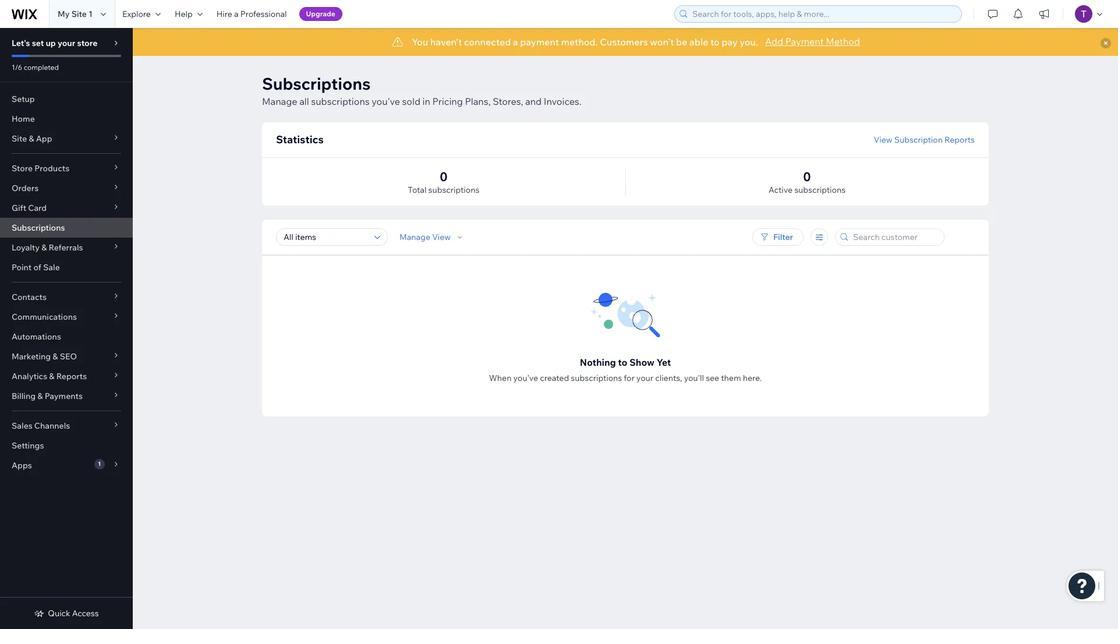 Task type: vqa. For each thing, say whether or not it's contained in the screenshot.
Loyalty & Referrals
yes



Task type: locate. For each thing, give the bounding box(es) containing it.
1 vertical spatial view
[[432, 232, 451, 242]]

1 horizontal spatial site
[[71, 9, 87, 19]]

your inside sidebar element
[[58, 38, 75, 48]]

view down 0 total subscriptions
[[432, 232, 451, 242]]

seo
[[60, 351, 77, 362]]

& for marketing
[[53, 351, 58, 362]]

1 vertical spatial reports
[[56, 371, 87, 382]]

0 horizontal spatial to
[[618, 357, 628, 368]]

total
[[408, 185, 427, 195]]

1 vertical spatial site
[[12, 133, 27, 144]]

you've inside the nothing to show yet when you've created subscriptions for your clients, you'll see them here.
[[514, 373, 538, 383]]

1 inside sidebar element
[[98, 460, 101, 468]]

reports for view subscription reports
[[945, 135, 975, 145]]

loyalty & referrals
[[12, 242, 83, 253]]

manage left all
[[262, 96, 297, 107]]

& right billing
[[37, 391, 43, 401]]

stores,
[[493, 96, 523, 107]]

point of sale link
[[0, 258, 133, 277]]

0 horizontal spatial reports
[[56, 371, 87, 382]]

completed
[[24, 63, 59, 72]]

1 horizontal spatial your
[[637, 373, 654, 383]]

setup
[[12, 94, 35, 104]]

store products
[[12, 163, 69, 174]]

you'll
[[684, 373, 704, 383]]

to up for
[[618, 357, 628, 368]]

in
[[423, 96, 431, 107]]

site right my
[[71, 9, 87, 19]]

home
[[12, 114, 35, 124]]

1 down settings link
[[98, 460, 101, 468]]

subscriptions inside 0 total subscriptions
[[429, 185, 480, 195]]

apps
[[12, 460, 32, 471]]

analytics & reports
[[12, 371, 87, 382]]

point
[[12, 262, 32, 273]]

and
[[526, 96, 542, 107]]

site & app button
[[0, 129, 133, 149]]

store products button
[[0, 158, 133, 178]]

0 horizontal spatial 1
[[89, 9, 93, 19]]

reports
[[945, 135, 975, 145], [56, 371, 87, 382]]

reports down seo
[[56, 371, 87, 382]]

manage view button
[[400, 232, 465, 242]]

subscriptions inside sidebar element
[[12, 223, 65, 233]]

1 vertical spatial you've
[[514, 373, 538, 383]]

alert
[[133, 28, 1119, 56]]

reports inside dropdown button
[[56, 371, 87, 382]]

subscriptions
[[311, 96, 370, 107], [429, 185, 480, 195], [795, 185, 846, 195], [571, 373, 622, 383]]

1 horizontal spatial you've
[[514, 373, 538, 383]]

payment
[[520, 36, 559, 48]]

subscriptions up all
[[262, 73, 371, 94]]

manage down total
[[400, 232, 431, 242]]

1 right my
[[89, 9, 93, 19]]

you've right when
[[514, 373, 538, 383]]

& left seo
[[53, 351, 58, 362]]

0 vertical spatial reports
[[945, 135, 975, 145]]

0 vertical spatial view
[[874, 135, 893, 145]]

1 vertical spatial 1
[[98, 460, 101, 468]]

subscriptions down nothing on the bottom right
[[571, 373, 622, 383]]

subscription
[[895, 135, 943, 145]]

0 vertical spatial your
[[58, 38, 75, 48]]

quick
[[48, 608, 70, 619]]

nothing
[[580, 357, 616, 368]]

see
[[706, 373, 720, 383]]

subscriptions down 'card'
[[12, 223, 65, 233]]

active
[[769, 185, 793, 195]]

1 horizontal spatial to
[[711, 36, 720, 48]]

customers
[[600, 36, 648, 48]]

you
[[412, 36, 428, 48]]

site & app
[[12, 133, 52, 144]]

manage
[[262, 96, 297, 107], [400, 232, 431, 242]]

1 horizontal spatial reports
[[945, 135, 975, 145]]

orders
[[12, 183, 39, 193]]

1 vertical spatial your
[[637, 373, 654, 383]]

a
[[234, 9, 239, 19], [513, 36, 518, 48]]

1 horizontal spatial 0
[[804, 169, 811, 184]]

yet
[[657, 357, 671, 368]]

view left subscription
[[874, 135, 893, 145]]

1 horizontal spatial 1
[[98, 460, 101, 468]]

quick access
[[48, 608, 99, 619]]

0 horizontal spatial your
[[58, 38, 75, 48]]

let's set up your store
[[12, 38, 98, 48]]

0 inside 0 active subscriptions
[[804, 169, 811, 184]]

channels
[[34, 421, 70, 431]]

0 vertical spatial you've
[[372, 96, 400, 107]]

& inside dropdown button
[[37, 391, 43, 401]]

setup link
[[0, 89, 133, 109]]

0 vertical spatial manage
[[262, 96, 297, 107]]

communications
[[12, 312, 77, 322]]

0 vertical spatial to
[[711, 36, 720, 48]]

professional
[[240, 9, 287, 19]]

reports right subscription
[[945, 135, 975, 145]]

subscriptions inside subscriptions manage all subscriptions you've sold in pricing plans, stores, and invoices.
[[262, 73, 371, 94]]

you've left sold
[[372, 96, 400, 107]]

them
[[721, 373, 741, 383]]

subscriptions right active in the top of the page
[[795, 185, 846, 195]]

1 0 from the left
[[440, 169, 448, 184]]

to left pay at the right top
[[711, 36, 720, 48]]

settings link
[[0, 436, 133, 456]]

your right up
[[58, 38, 75, 48]]

home link
[[0, 109, 133, 129]]

your right for
[[637, 373, 654, 383]]

Search for tools, apps, help & more... field
[[689, 6, 958, 22]]

1 horizontal spatial subscriptions
[[262, 73, 371, 94]]

access
[[72, 608, 99, 619]]

store
[[77, 38, 98, 48]]

& right 'loyalty'
[[41, 242, 47, 253]]

subscriptions inside subscriptions manage all subscriptions you've sold in pricing plans, stores, and invoices.
[[311, 96, 370, 107]]

you've inside subscriptions manage all subscriptions you've sold in pricing plans, stores, and invoices.
[[372, 96, 400, 107]]

1 vertical spatial to
[[618, 357, 628, 368]]

0 active subscriptions
[[769, 169, 846, 195]]

let's
[[12, 38, 30, 48]]

& up billing & payments
[[49, 371, 55, 382]]

method.
[[561, 36, 598, 48]]

1/6
[[12, 63, 22, 72]]

able
[[690, 36, 709, 48]]

a left payment
[[513, 36, 518, 48]]

1 horizontal spatial manage
[[400, 232, 431, 242]]

you've
[[372, 96, 400, 107], [514, 373, 538, 383]]

&
[[29, 133, 34, 144], [41, 242, 47, 253], [53, 351, 58, 362], [49, 371, 55, 382], [37, 391, 43, 401]]

quick access button
[[34, 608, 99, 619]]

& for analytics
[[49, 371, 55, 382]]

to
[[711, 36, 720, 48], [618, 357, 628, 368]]

0 horizontal spatial you've
[[372, 96, 400, 107]]

subscriptions link
[[0, 218, 133, 238]]

to inside alert
[[711, 36, 720, 48]]

settings
[[12, 440, 44, 451]]

site down home
[[12, 133, 27, 144]]

subscriptions right total
[[429, 185, 480, 195]]

0 inside 0 total subscriptions
[[440, 169, 448, 184]]

0 for 0 active subscriptions
[[804, 169, 811, 184]]

method
[[826, 36, 860, 47]]

gift
[[12, 203, 26, 213]]

sales channels
[[12, 421, 70, 431]]

subscriptions inside the nothing to show yet when you've created subscriptions for your clients, you'll see them here.
[[571, 373, 622, 383]]

& left the app
[[29, 133, 34, 144]]

statistics
[[276, 133, 324, 146]]

point of sale
[[12, 262, 60, 273]]

store
[[12, 163, 33, 174]]

subscriptions for subscriptions manage all subscriptions you've sold in pricing plans, stores, and invoices.
[[262, 73, 371, 94]]

subscriptions right all
[[311, 96, 370, 107]]

a right hire
[[234, 9, 239, 19]]

won't
[[650, 36, 674, 48]]

1 vertical spatial subscriptions
[[12, 223, 65, 233]]

1 vertical spatial a
[[513, 36, 518, 48]]

hire
[[217, 9, 232, 19]]

0 horizontal spatial subscriptions
[[12, 223, 65, 233]]

app
[[36, 133, 52, 144]]

2 0 from the left
[[804, 169, 811, 184]]

communications button
[[0, 307, 133, 327]]

0 horizontal spatial site
[[12, 133, 27, 144]]

& for site
[[29, 133, 34, 144]]

up
[[46, 38, 56, 48]]

0 horizontal spatial manage
[[262, 96, 297, 107]]

0 vertical spatial a
[[234, 9, 239, 19]]

0 vertical spatial subscriptions
[[262, 73, 371, 94]]

1 horizontal spatial view
[[874, 135, 893, 145]]

add payment method
[[766, 36, 860, 47]]

0 horizontal spatial 0
[[440, 169, 448, 184]]



Task type: describe. For each thing, give the bounding box(es) containing it.
automations link
[[0, 327, 133, 347]]

contacts
[[12, 292, 47, 302]]

1/6 completed
[[12, 63, 59, 72]]

billing & payments button
[[0, 386, 133, 406]]

my site 1
[[58, 9, 93, 19]]

marketing & seo
[[12, 351, 77, 362]]

here.
[[743, 373, 762, 383]]

invoices.
[[544, 96, 582, 107]]

your inside the nothing to show yet when you've created subscriptions for your clients, you'll see them here.
[[637, 373, 654, 383]]

gift card
[[12, 203, 47, 213]]

pay
[[722, 36, 738, 48]]

hire a professional
[[217, 9, 287, 19]]

& for billing
[[37, 391, 43, 401]]

Unsaved view field
[[280, 229, 371, 245]]

sale
[[43, 262, 60, 273]]

payment
[[786, 36, 824, 47]]

upgrade
[[306, 9, 335, 18]]

sidebar element
[[0, 28, 133, 629]]

subscriptions inside 0 active subscriptions
[[795, 185, 846, 195]]

filter
[[774, 232, 794, 242]]

loyalty & referrals button
[[0, 238, 133, 258]]

sales channels button
[[0, 416, 133, 436]]

sold
[[402, 96, 421, 107]]

products
[[34, 163, 69, 174]]

clients,
[[656, 373, 683, 383]]

0 for 0 total subscriptions
[[440, 169, 448, 184]]

connected
[[464, 36, 511, 48]]

you haven't connected a payment method. customers won't be able to pay you.
[[412, 36, 759, 48]]

alert containing add payment method
[[133, 28, 1119, 56]]

all
[[300, 96, 309, 107]]

1 vertical spatial manage
[[400, 232, 431, 242]]

0 horizontal spatial view
[[432, 232, 451, 242]]

explore
[[122, 9, 151, 19]]

analytics & reports button
[[0, 366, 133, 386]]

you.
[[740, 36, 759, 48]]

subscriptions manage all subscriptions you've sold in pricing plans, stores, and invoices.
[[262, 73, 582, 107]]

billing
[[12, 391, 36, 401]]

marketing & seo button
[[0, 347, 133, 366]]

0 vertical spatial site
[[71, 9, 87, 19]]

billing & payments
[[12, 391, 83, 401]]

upgrade button
[[299, 7, 342, 21]]

referrals
[[49, 242, 83, 253]]

contacts button
[[0, 287, 133, 307]]

show
[[630, 357, 655, 368]]

manage view
[[400, 232, 451, 242]]

orders button
[[0, 178, 133, 198]]

0 vertical spatial 1
[[89, 9, 93, 19]]

sales
[[12, 421, 32, 431]]

set
[[32, 38, 44, 48]]

created
[[540, 373, 569, 383]]

to inside the nothing to show yet when you've created subscriptions for your clients, you'll see them here.
[[618, 357, 628, 368]]

filter button
[[753, 228, 804, 246]]

for
[[624, 373, 635, 383]]

view subscription reports
[[874, 135, 975, 145]]

nothing to show yet when you've created subscriptions for your clients, you'll see them here.
[[489, 357, 762, 383]]

reports for analytics & reports
[[56, 371, 87, 382]]

my
[[58, 9, 70, 19]]

0 horizontal spatial a
[[234, 9, 239, 19]]

payments
[[45, 391, 83, 401]]

view subscription reports button
[[874, 135, 975, 145]]

hire a professional link
[[210, 0, 294, 28]]

automations
[[12, 332, 61, 342]]

0 total subscriptions
[[408, 169, 480, 195]]

subscriptions for subscriptions
[[12, 223, 65, 233]]

help
[[175, 9, 193, 19]]

help button
[[168, 0, 210, 28]]

site inside popup button
[[12, 133, 27, 144]]

loyalty
[[12, 242, 40, 253]]

add payment method link
[[766, 34, 860, 48]]

when
[[489, 373, 512, 383]]

& for loyalty
[[41, 242, 47, 253]]

marketing
[[12, 351, 51, 362]]

manage inside subscriptions manage all subscriptions you've sold in pricing plans, stores, and invoices.
[[262, 96, 297, 107]]

Search customer field
[[850, 229, 941, 245]]

plans,
[[465, 96, 491, 107]]

analytics
[[12, 371, 47, 382]]

gift card button
[[0, 198, 133, 218]]

1 horizontal spatial a
[[513, 36, 518, 48]]

haven't
[[430, 36, 462, 48]]

pricing
[[433, 96, 463, 107]]



